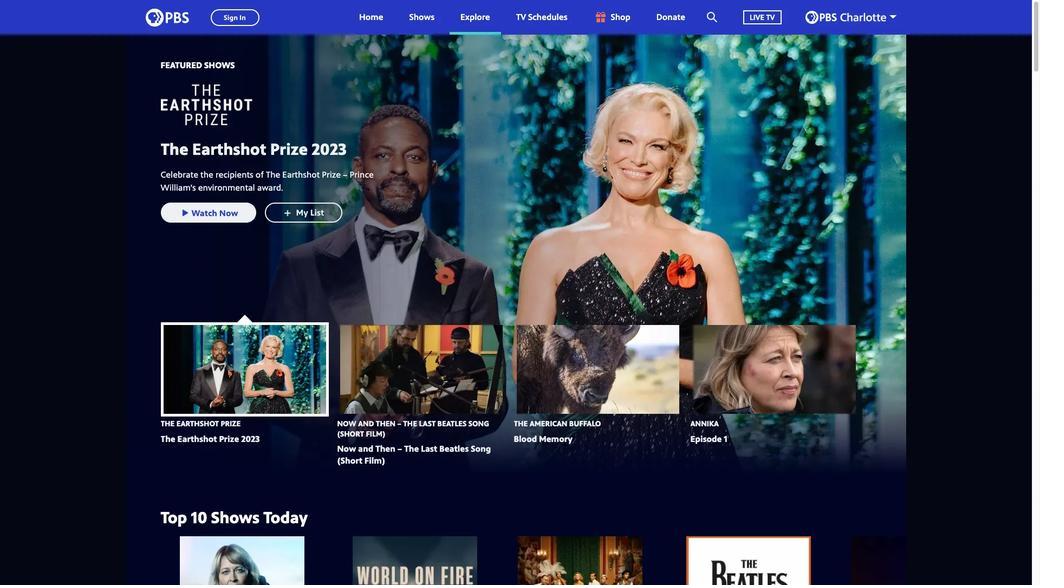 Task type: vqa. For each thing, say whether or not it's contained in the screenshot.
2nd Now and Then – The Last Beatles Song (Short Film) LINK from the bottom of the page
yes



Task type: describe. For each thing, give the bounding box(es) containing it.
schedules
[[528, 11, 568, 23]]

environmental
[[198, 182, 255, 194]]

0 vertical spatial last
[[419, 418, 436, 429]]

video thumbnail: the earthshot prize the earthshot prize 2023 image
[[163, 325, 326, 414]]

the american buffalo blood memory
[[514, 418, 601, 445]]

0 vertical spatial then
[[376, 418, 396, 429]]

watch
[[192, 207, 217, 219]]

blood memory link
[[514, 433, 572, 445]]

episode 1 link
[[690, 433, 727, 445]]

the inside "the american buffalo blood memory"
[[514, 418, 528, 429]]

the earthshot prize link
[[161, 418, 241, 429]]

earthshot inside celebrate the recipients of the earthshot prize – prince william's environmental award.
[[282, 169, 320, 181]]

2 (short from the top
[[337, 454, 362, 466]]

1 vertical spatial film)
[[365, 454, 385, 466]]

the earthshot prize 2023
[[161, 137, 347, 160]]

1 vertical spatial shows
[[204, 59, 235, 71]]

video thumbnail: the american buffalo blood memory image
[[517, 325, 679, 414]]

buffalo
[[569, 418, 601, 429]]

1
[[724, 433, 727, 445]]

1 vertical spatial beatles
[[439, 443, 469, 455]]

pbs charlotte image
[[805, 11, 886, 24]]

video thumbnail: now and then – the last beatles song (short film) now and then – the last beatles song (short film) image
[[340, 325, 502, 414]]

search image
[[707, 12, 717, 22]]

2 vertical spatial now
[[337, 443, 356, 455]]

american
[[530, 418, 567, 429]]

0 horizontal spatial tv
[[516, 11, 526, 23]]

watch now
[[192, 207, 238, 219]]

the
[[200, 169, 213, 181]]

world on fire image
[[353, 536, 477, 585]]

the american buffalo link
[[514, 418, 601, 429]]

now and then – the last beatles song (short film) image
[[686, 536, 811, 585]]

– inside celebrate the recipients of the earthshot prize – prince william's environmental award.
[[343, 169, 348, 181]]

memory
[[539, 433, 572, 445]]

recipients
[[216, 169, 253, 181]]

2 the earthshot prize 2023 link from the top
[[161, 433, 260, 445]]

top
[[161, 506, 187, 528]]

1 the earthshot prize 2023 link from the top
[[161, 137, 377, 160]]

1 vertical spatial then
[[375, 443, 395, 455]]

shop
[[611, 11, 631, 23]]

annika episode 1
[[690, 418, 727, 445]]

1 vertical spatial –
[[397, 418, 401, 429]]

the earthshot prize the earthshot prize 2023
[[161, 418, 260, 445]]

blood
[[514, 433, 537, 445]]

featured shows
[[161, 59, 235, 71]]

watch now link
[[161, 203, 256, 223]]

1 now and then – the last beatles song (short film) link from the top
[[337, 418, 489, 439]]

now and then – the last beatles song (short film) now and then – the last beatles song (short film)
[[337, 418, 491, 466]]

top 10 shows today
[[161, 506, 308, 528]]

2 vertical spatial shows
[[211, 506, 260, 528]]

0 vertical spatial now
[[219, 207, 238, 219]]

2 now and then – the last beatles song (short film) link from the top
[[337, 443, 491, 466]]

10
[[191, 506, 207, 528]]



Task type: locate. For each thing, give the bounding box(es) containing it.
the earthshot prize image
[[161, 84, 323, 125]]

1 vertical spatial (short
[[337, 454, 362, 466]]

1 vertical spatial now
[[337, 418, 356, 429]]

of
[[256, 169, 264, 181]]

the earthshot prize 2023 link
[[161, 137, 377, 160], [161, 433, 260, 445]]

–
[[343, 169, 348, 181], [397, 418, 401, 429], [398, 443, 402, 455]]

1 vertical spatial last
[[421, 443, 437, 455]]

pbs image
[[145, 5, 189, 30]]

tv
[[516, 11, 526, 23], [766, 12, 775, 22]]

song
[[468, 418, 489, 429], [471, 443, 491, 455]]

1 (short from the top
[[337, 428, 364, 439]]

the
[[161, 137, 188, 160], [266, 169, 280, 181], [161, 418, 175, 429], [403, 418, 417, 429], [514, 418, 528, 429], [161, 433, 175, 445], [404, 443, 419, 455]]

1 vertical spatial now and then – the last beatles song (short film) link
[[337, 443, 491, 466]]

shows link
[[399, 0, 445, 35]]

featured
[[161, 59, 202, 71]]

episode
[[690, 433, 722, 445]]

today
[[263, 506, 308, 528]]

home link
[[348, 0, 394, 35]]

home
[[359, 11, 383, 23]]

1 vertical spatial song
[[471, 443, 491, 455]]

0 vertical spatial now and then – the last beatles song (short film) link
[[337, 418, 489, 439]]

donate link
[[646, 0, 696, 35]]

annika image
[[180, 536, 304, 585]]

0 vertical spatial –
[[343, 169, 348, 181]]

live tv
[[750, 12, 775, 22]]

and
[[358, 418, 374, 429], [358, 443, 373, 455]]

the earthshot prize 2023 link down "the earthshot prize" link
[[161, 433, 260, 445]]

then
[[376, 418, 396, 429], [375, 443, 395, 455]]

the inside celebrate the recipients of the earthshot prize – prince william's environmental award.
[[266, 169, 280, 181]]

1 and from the top
[[358, 418, 374, 429]]

1 vertical spatial the earthshot prize 2023 link
[[161, 433, 260, 445]]

celebrate
[[161, 169, 198, 181]]

0 vertical spatial shows
[[409, 11, 435, 23]]

now
[[219, 207, 238, 219], [337, 418, 356, 429], [337, 443, 356, 455]]

the earthshot prize 2023 link up of
[[161, 137, 377, 160]]

annika
[[690, 418, 719, 429]]

2 vertical spatial –
[[398, 443, 402, 455]]

shows right featured
[[204, 59, 235, 71]]

0 vertical spatial beatles
[[438, 418, 467, 429]]

shows right 10
[[211, 506, 260, 528]]

0 vertical spatial the earthshot prize 2023 link
[[161, 137, 377, 160]]

(short
[[337, 428, 364, 439], [337, 454, 362, 466]]

tv schedules
[[516, 11, 568, 23]]

tv schedules link
[[505, 0, 578, 35]]

award.
[[257, 182, 283, 194]]

prince
[[350, 169, 374, 181]]

explore link
[[450, 0, 501, 35]]

2023
[[312, 137, 347, 160], [241, 433, 260, 445]]

donate
[[657, 11, 685, 23]]

earthshot
[[192, 137, 266, 160], [282, 169, 320, 181], [176, 418, 219, 429], [177, 433, 217, 445]]

0 vertical spatial song
[[468, 418, 489, 429]]

now and then – the last beatles song (short film) link
[[337, 418, 489, 439], [337, 443, 491, 466]]

1 horizontal spatial 2023
[[312, 137, 347, 160]]

tv right live at right top
[[766, 12, 775, 22]]

hotel portofino image
[[518, 536, 643, 585]]

beatles
[[438, 418, 467, 429], [439, 443, 469, 455]]

william's
[[161, 182, 196, 194]]

0 vertical spatial (short
[[337, 428, 364, 439]]

live
[[750, 12, 764, 22]]

shop link
[[583, 0, 641, 35]]

video thumbnail: annika episode 1 image
[[693, 325, 856, 414]]

1 vertical spatial and
[[358, 443, 373, 455]]

film)
[[366, 428, 385, 439], [365, 454, 385, 466]]

annika link
[[690, 418, 719, 429]]

prize
[[270, 137, 308, 160], [322, 169, 341, 181], [221, 418, 241, 429], [219, 433, 239, 445]]

0 vertical spatial and
[[358, 418, 374, 429]]

celebrate the recipients of the earthshot prize – prince william's environmental award.
[[161, 169, 374, 194]]

live tv link
[[733, 0, 792, 35]]

1 vertical spatial 2023
[[241, 433, 260, 445]]

last
[[419, 418, 436, 429], [421, 443, 437, 455]]

0 horizontal spatial 2023
[[241, 433, 260, 445]]

nova image
[[851, 536, 976, 585]]

explore
[[461, 11, 490, 23]]

tv inside "link"
[[766, 12, 775, 22]]

prize inside celebrate the recipients of the earthshot prize – prince william's environmental award.
[[322, 169, 341, 181]]

tv left 'schedules'
[[516, 11, 526, 23]]

0 vertical spatial 2023
[[312, 137, 347, 160]]

2 and from the top
[[358, 443, 373, 455]]

shows
[[409, 11, 435, 23], [204, 59, 235, 71], [211, 506, 260, 528]]

shows right home
[[409, 11, 435, 23]]

1 horizontal spatial tv
[[766, 12, 775, 22]]

2023 inside 'the earthshot prize the earthshot prize 2023'
[[241, 433, 260, 445]]

0 vertical spatial film)
[[366, 428, 385, 439]]



